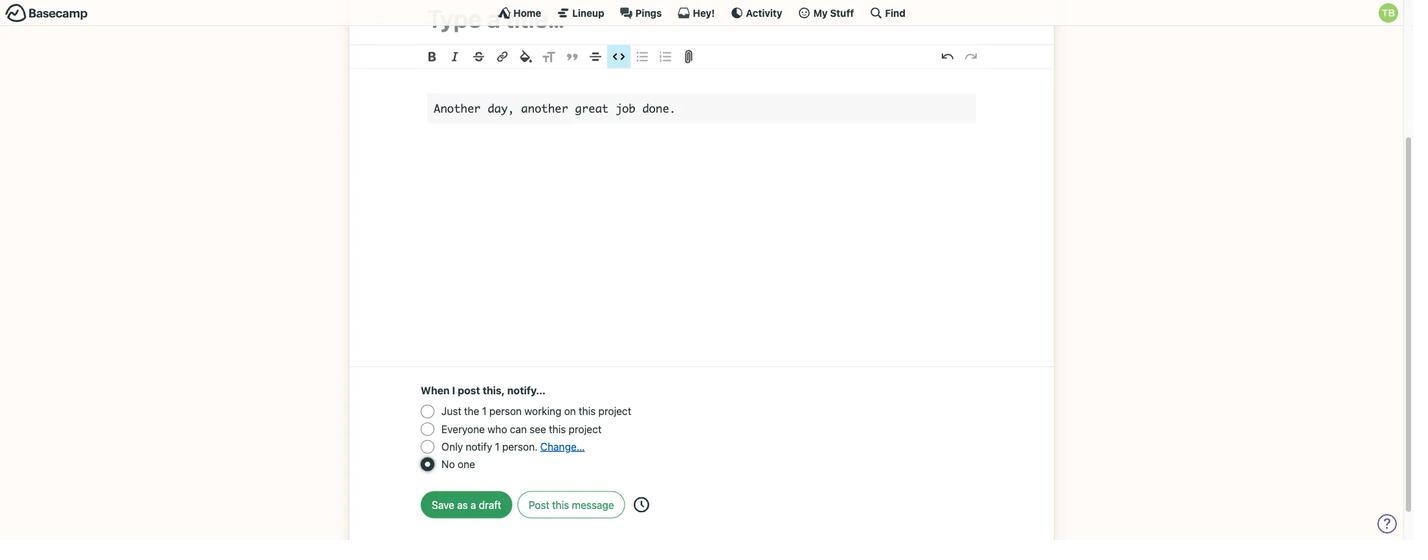 Task type: vqa. For each thing, say whether or not it's contained in the screenshot.
message board link
no



Task type: describe. For each thing, give the bounding box(es) containing it.
great
[[575, 102, 609, 116]]

done.
[[643, 102, 676, 116]]

1 vertical spatial this
[[549, 423, 566, 435]]

everyone
[[442, 423, 485, 435]]

my stuff
[[814, 7, 855, 18]]

find button
[[870, 6, 906, 19]]

the
[[464, 406, 480, 418]]

working
[[525, 406, 562, 418]]

job
[[616, 102, 636, 116]]

no one
[[442, 458, 475, 471]]

day,
[[488, 102, 515, 116]]

only
[[442, 441, 463, 453]]

message
[[572, 499, 614, 512]]

save as a draft button
[[421, 492, 513, 519]]

just the 1 person working on this project
[[442, 406, 632, 418]]

another
[[521, 102, 569, 116]]

person
[[490, 406, 522, 418]]

another
[[434, 102, 481, 116]]

everyone         who can see this project
[[442, 423, 602, 435]]

as
[[457, 499, 468, 512]]

1 for person
[[482, 406, 487, 418]]

0 vertical spatial project
[[599, 406, 632, 418]]

one
[[458, 458, 475, 471]]

person.
[[503, 441, 538, 453]]

see
[[530, 423, 547, 435]]

who
[[488, 423, 507, 435]]

tim burton image
[[1380, 3, 1399, 23]]

only notify 1 person. change…
[[442, 441, 585, 453]]

Type a title… text field
[[427, 4, 977, 33]]

home link
[[498, 6, 542, 19]]

i
[[452, 385, 455, 397]]

change… button
[[541, 439, 585, 455]]

post
[[529, 499, 550, 512]]

notify
[[466, 441, 493, 453]]

1 for person.
[[495, 441, 500, 453]]

stuff
[[831, 7, 855, 18]]

draft
[[479, 499, 502, 512]]



Task type: locate. For each thing, give the bounding box(es) containing it.
on
[[565, 406, 576, 418]]

2 vertical spatial this
[[552, 499, 570, 512]]

pings button
[[620, 6, 662, 19]]

lineup link
[[557, 6, 605, 19]]

main element
[[0, 0, 1404, 26]]

my
[[814, 7, 828, 18]]

can
[[510, 423, 527, 435]]

Write away… text field
[[389, 69, 1016, 351]]

1 vertical spatial project
[[569, 423, 602, 435]]

project down on
[[569, 423, 602, 435]]

just
[[442, 406, 462, 418]]

change…
[[541, 441, 585, 453]]

hey!
[[693, 7, 715, 18]]

a
[[471, 499, 476, 512]]

activity
[[746, 7, 783, 18]]

1 vertical spatial 1
[[495, 441, 500, 453]]

1 right the
[[482, 406, 487, 418]]

this up change… button
[[549, 423, 566, 435]]

1 down who
[[495, 441, 500, 453]]

post this message button
[[518, 492, 625, 519]]

when
[[421, 385, 450, 397]]

when i post this, notify…
[[421, 385, 546, 397]]

save as a draft
[[432, 499, 502, 512]]

this
[[579, 406, 596, 418], [549, 423, 566, 435], [552, 499, 570, 512]]

this,
[[483, 385, 505, 397]]

post
[[458, 385, 480, 397]]

no
[[442, 458, 455, 471]]

lineup
[[573, 7, 605, 18]]

schedule this to post later image
[[634, 498, 650, 513]]

this right on
[[579, 406, 596, 418]]

activity link
[[731, 6, 783, 19]]

this inside "button"
[[552, 499, 570, 512]]

save
[[432, 499, 455, 512]]

home
[[514, 7, 542, 18]]

another day, another great job done.
[[434, 102, 676, 116]]

project right on
[[599, 406, 632, 418]]

1 horizontal spatial 1
[[495, 441, 500, 453]]

notify…
[[508, 385, 546, 397]]

hey! button
[[678, 6, 715, 19]]

switch accounts image
[[5, 3, 88, 23]]

0 vertical spatial 1
[[482, 406, 487, 418]]

this right post
[[552, 499, 570, 512]]

0 horizontal spatial 1
[[482, 406, 487, 418]]

post this message
[[529, 499, 614, 512]]

my stuff button
[[798, 6, 855, 19]]

project
[[599, 406, 632, 418], [569, 423, 602, 435]]

0 vertical spatial this
[[579, 406, 596, 418]]

pings
[[636, 7, 662, 18]]

find
[[886, 7, 906, 18]]

1
[[482, 406, 487, 418], [495, 441, 500, 453]]



